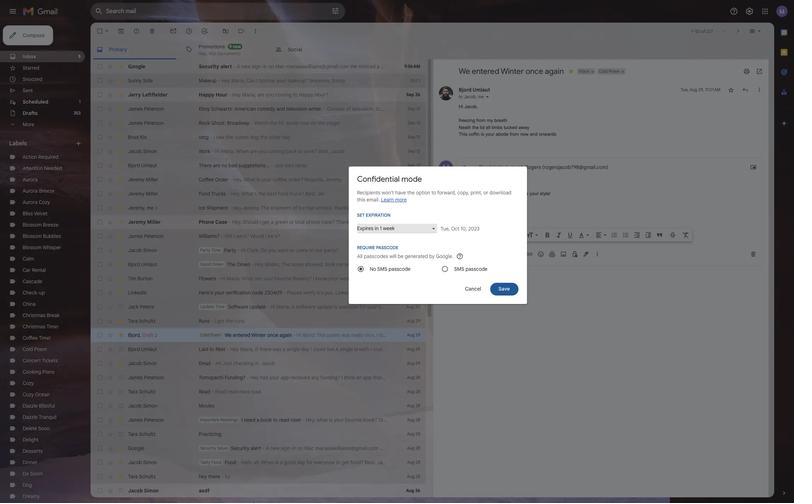 Task type: describe. For each thing, give the bounding box(es) containing it.
cold for cold poem link
[[23, 346, 33, 353]]

1 horizontal spatial we
[[459, 66, 470, 76]]

live
[[327, 346, 334, 353]]

car rental link
[[23, 267, 46, 273]]

2 for draft
[[155, 333, 157, 338]]

blossom breeze
[[23, 222, 59, 228]]

0 vertical spatial day
[[282, 134, 290, 140]]

maria
[[445, 332, 458, 338]]

1 horizontal spatial that
[[406, 417, 416, 423]]

your right know
[[328, 276, 338, 282]]

miller for food
[[146, 191, 158, 197]]

security for issue
[[200, 446, 216, 451]]

bjord,
[[302, 332, 316, 338]]

your left coffee
[[262, 176, 272, 183]]

you right did on the left bottom of the page
[[387, 417, 395, 423]]

generated
[[405, 253, 428, 259]]

to right back
[[298, 148, 302, 155]]

schultz for hey
[[139, 474, 156, 480]]

aug 28 for seventh row from the bottom
[[407, 403, 420, 409]]

1 not important switch from the top
[[117, 303, 124, 311]]

attention needed link
[[23, 165, 62, 172]]

are left no
[[213, 162, 220, 169]]

breeze for blossom breeze
[[43, 222, 59, 228]]

side
[[143, 77, 153, 84]]

bubbles
[[43, 233, 61, 239]]

0 horizontal spatial get
[[262, 219, 270, 225]]

1 sunny from the left
[[128, 77, 142, 84]]

aurora for the aurora link
[[23, 176, 38, 183]]

sep for the
[[408, 120, 415, 126]]

to up hi jacob,
[[459, 94, 463, 99]]

1 sep 13 from the top
[[408, 106, 420, 111]]

hey right rest
[[230, 346, 239, 353]]

sep for work?
[[408, 149, 415, 154]]

1 horizontal spatial jer
[[354, 219, 361, 225]]

0 horizontal spatial that
[[373, 375, 382, 381]]

0 vertical spatial when
[[236, 148, 249, 155]]

1 horizontal spatial read
[[239, 389, 249, 395]]

bjord umlaut for eighth row from the top of the we entered winter once again main content
[[128, 162, 157, 169]]

hi left jacob,
[[459, 104, 463, 109]]

15 row from the top
[[91, 257, 426, 272]]

nice, inside message body text field
[[506, 191, 516, 196]]

best, right "food?"
[[365, 459, 376, 466]]

1 vertical spatial again
[[280, 332, 292, 338]]

3 tara from the top
[[128, 431, 138, 438]]

maria, down 'can'
[[242, 92, 256, 98]]

1 sms from the left
[[377, 266, 387, 272]]

primary tab
[[91, 40, 179, 59]]

i
[[213, 134, 215, 140]]

0 vertical spatial regards,
[[304, 176, 324, 183]]

a right need
[[257, 417, 259, 423]]

labels navigation
[[0, 23, 91, 503]]

0 horizontal spatial alert
[[220, 63, 232, 70]]

blossom for blossom whisper
[[23, 244, 42, 251]]

good omen the omen -
[[200, 261, 255, 268]]

what for maria,
[[242, 276, 253, 282]]

james peterson for rock ghost: broadway
[[128, 120, 164, 126]]

to jacob , me
[[459, 94, 484, 99]]

soon
[[38, 425, 50, 432]]

1 horizontal spatial party
[[224, 247, 236, 254]]

1 vertical spatial really
[[351, 332, 363, 338]]

cozy link
[[23, 380, 34, 387]]

was inside message body text field
[[485, 191, 493, 196]]

0 vertical spatial now
[[300, 120, 309, 126]]

rock ghost: broadway - watch the hit movie now on the stage!
[[199, 120, 340, 126]]

will
[[389, 253, 396, 259]]

21 row from the top
[[91, 342, 485, 357]]

labels heading
[[9, 140, 75, 147]]

check-up link
[[23, 290, 45, 296]]

delete image
[[149, 28, 156, 35]]

search mail image
[[93, 5, 105, 18]]

peterson for rock
[[144, 120, 164, 126]]

is right pets
[[414, 375, 418, 381]]

google for security alert
[[128, 445, 144, 452]]

2 app from the left
[[363, 375, 372, 381]]

hey up hour
[[221, 77, 230, 84]]

peters
[[140, 304, 154, 310]]

love inside row
[[379, 332, 388, 338]]

williams? - will i am's? would i be's?
[[199, 233, 280, 239]]

2 vertical spatial was
[[273, 346, 281, 353]]

is left good
[[275, 459, 279, 466]]

important according to google magic. switch for makeup
[[117, 77, 124, 84]]

once inside row
[[267, 332, 278, 338]]

whisper
[[43, 244, 61, 251]]

aurora breeze
[[23, 188, 55, 194]]

not important switch for asdf
[[117, 487, 124, 494]]

sep 13 for i saw the cutest dog the other day
[[408, 134, 420, 140]]

to right want
[[290, 247, 294, 254]]

aug for 8th row from the bottom of the we entered winter once again main content
[[407, 389, 415, 394]]

maria, for can
[[231, 77, 245, 84]]

tara for runs - i got the runs.
[[128, 318, 138, 324]]

4 row from the top
[[91, 102, 426, 116]]

simon for work
[[143, 148, 157, 155]]

31 row from the top
[[91, 484, 426, 498]]

tab list containing promotions
[[91, 40, 774, 59]]

aug 29 for runs - i got the runs.
[[407, 318, 420, 324]]

0 vertical spatial again
[[545, 66, 564, 76]]

could for breath
[[373, 346, 385, 353]]

schwartz:
[[211, 106, 233, 112]]

flowers - hi maria, what are your favorite flowers? i know your wedding is next year and thought we could discuss this with the florist this weekend. regards, tim
[[199, 276, 560, 282]]

24 row from the top
[[91, 385, 426, 399]]

recipients
[[357, 189, 380, 196]]

delete soon
[[23, 425, 50, 432]]

the right the 'got'
[[226, 318, 233, 324]]

maria, left if
[[240, 346, 254, 353]]

should
[[243, 219, 258, 225]]

promotions, 9 new messages, tab
[[180, 40, 269, 59]]

tue, for tue, oct 10, 2023
[[441, 225, 450, 232]]

25 row from the top
[[91, 399, 426, 413]]

poem inside message body text field
[[472, 191, 483, 196]]

important according to google magic. switch for flowers
[[117, 275, 124, 282]]

the left best
[[258, 191, 266, 197]]

2 single from the left
[[340, 346, 353, 353]]

1 read from the left
[[199, 389, 210, 395]]

0 vertical spatial just
[[274, 162, 284, 169]]

5 james from the top
[[128, 417, 143, 423]]

29 row from the top
[[91, 456, 426, 470]]

the right dog
[[260, 134, 268, 140]]

rest
[[215, 346, 225, 353]]

28 for 23th row from the top of the we entered winter once again main content
[[416, 375, 420, 380]]

update inside update time software update -
[[200, 304, 214, 309]]

1 horizontal spatial me
[[478, 94, 484, 99]]

undo ‪(⌘z)‬ image
[[465, 232, 472, 239]]

27 row from the top
[[91, 427, 426, 441]]

28 for 28th row from the top of the we entered winter once again main content
[[416, 446, 420, 451]]

aug 29 for laid to rest - hey maria, if there was a single day i could live a single breath i could take i'd trade all the others away best, bjord
[[407, 347, 420, 352]]

row containing jeremy
[[91, 201, 426, 215]]

we
[[416, 276, 422, 282]]

or for print,
[[483, 189, 488, 196]]

1 vertical spatial get
[[342, 459, 349, 466]]

time! for christmas time!
[[46, 324, 59, 330]]

code
[[252, 290, 263, 296]]

not important switch for practicing
[[117, 431, 124, 438]]

mon, sep 11, 2023, 9:05 am element
[[408, 233, 420, 240]]

hey, left what
[[306, 417, 315, 423]]

no sms passcode
[[370, 266, 411, 272]]

received
[[291, 375, 310, 381]]

maria, for what
[[227, 276, 241, 282]]

others
[[432, 346, 447, 353]]

cooking plans link
[[23, 369, 54, 375]]

2 vertical spatial day
[[297, 459, 305, 466]]

delete
[[23, 425, 37, 432]]

your right here's
[[214, 290, 224, 296]]

we entered winter once again main content
[[91, 23, 774, 503]]

bjord , draft 2
[[128, 332, 157, 338]]

best
[[267, 191, 277, 197]]

13 for watch the hit movie now on the stage!
[[416, 120, 420, 126]]

jerry leftfielder
[[128, 92, 168, 98]]

your right what
[[334, 417, 344, 423]]

1 vertical spatial was
[[341, 332, 350, 338]]

now!
[[290, 417, 301, 423]]

11 for food trucks - hey, what's the best food truck? best, jer
[[417, 191, 420, 196]]

work?
[[304, 148, 317, 155]]

12 row from the top
[[91, 215, 426, 229]]

bulleted list ‪(⌘⇧8)‬ image
[[622, 232, 629, 239]]

can
[[246, 77, 255, 84]]

hello
[[241, 459, 252, 466]]

to right everyone
[[336, 459, 341, 466]]

style! inside message body text field
[[540, 191, 551, 196]]

2 read from the left
[[215, 389, 226, 395]]

the right with
[[476, 276, 483, 282]]

best, right others
[[461, 346, 472, 353]]

1 horizontal spatial from
[[476, 118, 486, 123]]

bjord umlaut for 17th row from the bottom of the we entered winter once again main content
[[128, 261, 157, 268]]

james peterson for elroy schwartz: american comedy and television writer.
[[128, 106, 164, 112]]

me inside row
[[147, 205, 154, 211]]

omen inside good omen the omen -
[[212, 262, 223, 267]]

important because you marked it as important. switch for row containing bjord
[[117, 332, 124, 339]]

your inside message body text field
[[530, 191, 539, 196]]

important according to google magic. switch for phone case
[[117, 219, 124, 226]]

i inside message body text field
[[517, 191, 519, 196]]

oct 1
[[410, 78, 420, 83]]

8 row from the top
[[91, 158, 426, 173]]

0 horizontal spatial read
[[228, 389, 238, 395]]

12 for work - hi maria, when are you coming back to work? best, jacob
[[416, 149, 420, 154]]

1 vertical spatial favorite
[[345, 417, 362, 423]]

sunny side
[[128, 77, 153, 84]]

29 for runs - i got the runs.
[[416, 318, 420, 324]]

the left others
[[424, 346, 431, 353]]

is right what
[[329, 417, 333, 423]]

hi left bjord, on the left bottom
[[297, 332, 301, 338]]

do inside row
[[261, 247, 267, 254]]

wedding
[[340, 276, 359, 282]]

away inside freezing from my breath neath the lid all limbs tucked away this coffin is your abode from now and onwards
[[519, 125, 529, 130]]

poem for cold poem button
[[609, 69, 620, 74]]

truck?
[[290, 191, 304, 197]]

your right borrow
[[276, 77, 286, 84]]

to left our
[[309, 247, 314, 254]]

2 sunny from the left
[[332, 77, 345, 84]]

2 29 from the top
[[416, 332, 420, 338]]

dog
[[23, 482, 32, 488]]

new
[[233, 44, 241, 49]]

important because you marked it as important. switch for 29th row from the top
[[117, 459, 124, 466]]

not important switch for read
[[117, 388, 124, 395]]

aug inside cell
[[690, 87, 697, 92]]

3 tara schultz from the top
[[128, 431, 156, 438]]

are for when
[[250, 148, 257, 155]]

rock
[[199, 120, 210, 126]]

2 horizontal spatial this
[[499, 276, 507, 282]]

has
[[260, 375, 268, 381]]

best, right the work?
[[318, 148, 330, 155]]

learn more
[[381, 196, 407, 203]]

aug for 28th row from the top of the we entered winter once again main content
[[407, 446, 415, 451]]

social tab
[[270, 40, 359, 59]]

expires in 1 week option
[[357, 224, 395, 233]]

china
[[23, 301, 36, 307]]

0 vertical spatial once
[[526, 66, 543, 76]]

0 vertical spatial there
[[259, 346, 271, 353]]

clark,
[[247, 247, 260, 254]]

hey right hour
[[232, 92, 241, 98]]

bold ‪(⌘b)‬ image
[[544, 232, 551, 239]]

aug for 27th row
[[407, 431, 415, 437]]

everyone
[[314, 459, 335, 466]]

to up television
[[293, 92, 298, 98]]

is left "next" on the left bottom of page
[[360, 276, 364, 282]]

19 row from the top
[[91, 314, 426, 328]]

china link
[[23, 301, 36, 307]]

inbox button
[[577, 68, 590, 75]]

lucrative
[[419, 375, 438, 381]]

9
[[229, 44, 232, 49]]

remove formatting ‪(⌘\)‬ image
[[682, 232, 689, 239]]

practicing link
[[199, 431, 387, 438]]

oct inside confidential mode dialog
[[451, 225, 459, 232]]

to left the now!
[[273, 417, 278, 423]]

353
[[74, 110, 81, 116]]

row containing brad klo
[[91, 130, 426, 144]]

print,
[[470, 189, 482, 196]]

require
[[357, 245, 375, 250]]

jeremy miller for food trucks
[[128, 191, 158, 197]]

plans
[[42, 369, 54, 375]]

important because you marked it as important. switch for 28th row from the top of the we entered winter once again main content
[[117, 445, 124, 452]]

blossom for blossom breeze
[[23, 222, 42, 228]]

a left good
[[280, 459, 283, 466]]

important according to google magic. switch for work
[[117, 148, 124, 155]]

formatting options toolbar
[[462, 229, 692, 242]]

0 horizontal spatial food
[[199, 191, 210, 197]]

your up the 230409 at the bottom left
[[263, 276, 273, 282]]

jacob simon for email
[[128, 360, 157, 367]]

14 row from the top
[[91, 243, 426, 257]]

row containing jack peters
[[91, 300, 426, 314]]

cascade link
[[23, 278, 42, 285]]

28 row from the top
[[91, 441, 426, 456]]

older image
[[735, 28, 742, 35]]

14 important according to google magic. switch from the top
[[117, 247, 124, 254]]

aug for 21th row
[[407, 347, 414, 352]]

for
[[306, 459, 313, 466]]

more button
[[0, 119, 85, 130]]

nice, inside row
[[365, 332, 375, 338]]

toggle split pane mode image
[[749, 28, 756, 35]]

italic ‪(⌘i)‬ image
[[555, 232, 562, 239]]

7 row from the top
[[91, 144, 426, 158]]

5 row from the top
[[91, 116, 426, 130]]

aug 30
[[406, 304, 420, 309]]

not important switch for tomopachi funding?
[[117, 374, 124, 381]]

the right 'on'
[[318, 120, 325, 126]]

promotions
[[198, 43, 225, 50]]

a left green at top left
[[271, 219, 274, 225]]

email
[[199, 360, 211, 367]]

any
[[311, 375, 319, 381]]

inbox for 'inbox' link
[[23, 53, 36, 60]]

umlaut up to jacob , me
[[473, 87, 490, 93]]

2 vertical spatial this
[[317, 332, 326, 338]]

poem inside row
[[327, 332, 340, 338]]

1 passcode from the left
[[389, 266, 411, 272]]

hi right work
[[215, 148, 220, 155]]

sep 13 for watch the hit movie now on the stage!
[[408, 120, 420, 126]]

flowers?
[[293, 276, 312, 282]]

add to tasks image
[[201, 28, 208, 35]]

0 vertical spatial favorite
[[274, 276, 292, 282]]

umlaut for 17th row from the bottom of the we entered winter once again main content
[[141, 261, 157, 268]]

love inside message body text field
[[520, 191, 528, 196]]

labels
[[9, 140, 27, 147]]

forward,
[[437, 189, 456, 196]]

ghost:
[[211, 120, 226, 126]]

indent less ‪(⌘[)‬ image
[[633, 232, 641, 239]]

11:01 am
[[705, 87, 720, 92]]

coffee for coffee time!
[[23, 335, 38, 341]]

dog
[[250, 134, 259, 140]]

here's
[[199, 290, 213, 296]]

1 horizontal spatial regards,
[[531, 276, 550, 282]]

0 vertical spatial cozy
[[39, 199, 50, 205]]

tickets
[[42, 358, 58, 364]]

my
[[487, 118, 493, 123]]

neath
[[459, 125, 471, 130]]

1 horizontal spatial update
[[249, 304, 266, 310]]

case?
[[322, 219, 335, 225]]

row containing bjord
[[91, 328, 458, 342]]

2 horizontal spatial from
[[510, 132, 519, 137]]

poem for cold poem link
[[34, 346, 47, 353]]

important according to google magic. switch for happy hour
[[117, 91, 124, 98]]

1 vertical spatial there
[[208, 474, 220, 480]]

dazzle tranquil
[[23, 414, 57, 421]]

1 horizontal spatial this
[[456, 276, 464, 282]]

ice
[[199, 205, 205, 211]]

best, right truck?
[[305, 191, 317, 197]]

cold poem button
[[597, 68, 620, 75]]

this inside message body text field
[[462, 191, 471, 196]]

important according to google magic. switch for there are no bad suggestions...
[[117, 162, 124, 169]]

action required
[[23, 154, 58, 160]]

tue, aug 29, 11:01 am cell
[[681, 86, 720, 93]]

schultz for runs
[[139, 318, 156, 324]]

software
[[228, 304, 248, 310]]

2 horizontal spatial food
[[225, 459, 236, 466]]

hi down good omen the omen -
[[221, 276, 225, 282]]

the right saw
[[226, 134, 233, 140]]

archive image
[[117, 28, 124, 35]]

attention
[[23, 165, 43, 172]]

action
[[23, 154, 37, 160]]

order
[[215, 176, 228, 183]]

ocean
[[35, 392, 50, 398]]

row containing linkedin
[[91, 286, 426, 300]]

florist
[[484, 276, 497, 282]]

an
[[356, 375, 362, 381]]

be's?
[[268, 233, 280, 239]]

2 passcode from the left
[[466, 266, 487, 272]]

important according to google magic. switch for here's your verification code 230409
[[117, 289, 124, 296]]

starred
[[23, 65, 39, 71]]

sep for jeremy
[[408, 177, 416, 182]]

1 single from the left
[[287, 346, 300, 353]]

starred link
[[23, 65, 39, 71]]

12 for there are no bad suggestions... - just bad ideas
[[416, 163, 420, 168]]

hi!
[[216, 360, 221, 367]]

1 bad from the left
[[229, 162, 237, 169]]

aug 28 for 29th row from the top
[[407, 460, 420, 465]]

important according to google magic. switch for ice shipment
[[117, 204, 124, 212]]

30 row from the top
[[91, 470, 426, 484]]

security alert -
[[199, 63, 237, 70]]

cold poem for cold poem button
[[599, 69, 620, 74]]

not important switch for laid to rest
[[117, 346, 124, 353]]

coming for to
[[275, 92, 292, 98]]

the inside recipients won't have the option to forward, copy, print, or download this email.
[[407, 189, 415, 196]]

mon, sep 4, 2023, 6:00 am element
[[409, 261, 420, 268]]

sep for blue
[[408, 219, 415, 225]]

you down dog
[[258, 148, 267, 155]]

scheduled
[[23, 99, 48, 105]]

tara schultz for hey there - hy
[[128, 474, 156, 480]]

1 horizontal spatial winter
[[501, 66, 524, 76]]



Task type: locate. For each thing, give the bounding box(es) containing it.
1 horizontal spatial or
[[483, 189, 488, 196]]

2 bad from the left
[[285, 162, 294, 169]]

bjord umlaut up to jacob , me
[[459, 87, 490, 93]]

james for rock ghost: broadway - watch the hit movie now on the stage!
[[128, 120, 143, 126]]

2 for me
[[155, 205, 157, 211]]

cold right inbox button
[[599, 69, 608, 74]]

hi left clark,
[[241, 247, 245, 254]]

1 book from the left
[[261, 417, 272, 423]]

2 horizontal spatial and
[[530, 132, 538, 137]]

just right hi!
[[222, 360, 232, 367]]

need
[[244, 417, 255, 423]]

snooze image
[[185, 28, 192, 35]]

20 row from the top
[[91, 328, 458, 342]]

now left 'on'
[[300, 120, 309, 126]]

passcodes
[[364, 253, 388, 259]]

8 28 from the top
[[416, 474, 420, 479]]

entered down runs.
[[233, 332, 250, 338]]

security up hello
[[231, 445, 249, 452]]

cold inside 'cold poem we entered winter once again - hi bjord, this poem was really nice, i love your style! best regards, maria'
[[200, 332, 209, 338]]

read down funding? at the left
[[228, 389, 238, 395]]

4 james from the top
[[128, 375, 143, 381]]

important according to google magic. switch for williams?
[[117, 233, 124, 240]]

christmas
[[23, 312, 45, 319], [23, 324, 45, 330]]

0 vertical spatial breeze
[[39, 188, 55, 194]]

0 horizontal spatial passcode
[[389, 266, 411, 272]]

when right all,
[[261, 459, 274, 466]]

2 28 from the top
[[416, 389, 420, 394]]

jacob simon for asdf
[[128, 488, 159, 494]]

main menu image
[[8, 7, 17, 16]]

do soon! link
[[23, 471, 43, 477]]

is up food trucks - hey, what's the best food truck? best, jer
[[257, 176, 260, 183]]

1 vertical spatial just
[[222, 360, 232, 367]]

1 vertical spatial alert
[[251, 445, 261, 452]]

confidential mode dialog
[[349, 166, 527, 304]]

coffee inside labels navigation
[[23, 335, 38, 341]]

0 vertical spatial breath
[[494, 118, 507, 123]]

what for hey,
[[244, 176, 255, 183]]

once
[[526, 66, 543, 76], [267, 332, 278, 338]]

coffee time!
[[23, 335, 51, 341]]

am's?
[[236, 233, 249, 239]]

23 row from the top
[[91, 371, 455, 385]]

5
[[78, 54, 81, 59]]

1 jeremy miller from the top
[[128, 176, 158, 183]]

linkedin
[[128, 290, 147, 296]]

to right option
[[431, 189, 436, 196]]

sms down the no sms passcode - if your recipient doesn't use gmail, they'll get a passcode by email.
sms passcode - recipients will get a passcode by sms (text message). tooltip
[[454, 266, 464, 272]]

christmas time! link
[[23, 324, 59, 330]]

there right 'hey'
[[208, 474, 220, 480]]

tue, inside confidential mode dialog
[[441, 225, 450, 232]]

2 jeremy miller from the top
[[128, 191, 158, 197]]

1 vertical spatial oct
[[451, 225, 459, 232]]

cozy for cozy ocean
[[23, 392, 34, 398]]

blissful
[[39, 403, 55, 409]]

hi
[[459, 104, 463, 109], [215, 148, 220, 155], [241, 247, 245, 254], [221, 276, 225, 282], [297, 332, 301, 338]]

a
[[335, 346, 339, 353]]

tara schultz for runs - i got the runs.
[[128, 318, 156, 324]]

6 28 from the top
[[416, 446, 420, 451]]

back
[[286, 148, 297, 155]]

hey, right order
[[233, 176, 243, 183]]

22 row from the top
[[91, 357, 426, 371]]

update time software update -
[[200, 304, 271, 310]]

aug for row containing jack peters
[[406, 304, 414, 309]]

makeup - hey maria, can i borrow your makeup? sincerely, sunny
[[199, 77, 345, 84]]

breath up limbs
[[494, 118, 507, 123]]

7 not important switch from the top
[[117, 487, 124, 494]]

simon for movies
[[143, 403, 157, 409]]

breath
[[494, 118, 507, 123], [354, 346, 369, 353]]

time down williams?
[[211, 248, 221, 253]]

2 aurora from the top
[[23, 188, 38, 194]]

jack
[[128, 304, 139, 310]]

1 vertical spatial now
[[520, 132, 529, 137]]

important according to google magic. switch for omg
[[117, 134, 124, 141]]

0 horizontal spatial could
[[313, 346, 326, 353]]

0 vertical spatial coffee
[[199, 176, 214, 183]]

28 for seventh row from the bottom
[[416, 403, 420, 409]]

0 horizontal spatial away
[[448, 346, 460, 353]]

0 horizontal spatial jer
[[318, 191, 325, 197]]

Message Body text field
[[462, 176, 757, 218]]

16 row from the top
[[91, 272, 560, 286]]

hey left has
[[250, 375, 259, 381]]

could left take at the bottom left of the page
[[373, 346, 385, 353]]

concert
[[23, 358, 41, 364]]

learn
[[381, 196, 394, 203]]

10 row from the top
[[91, 187, 426, 201]]

cold up concert
[[23, 346, 33, 353]]

2 2 from the top
[[155, 333, 157, 338]]

there right if
[[259, 346, 271, 353]]

important according to google magic. switch for security alert
[[117, 63, 124, 70]]

inbox left cold poem button
[[579, 69, 589, 74]]

aug for 26th row from the top
[[407, 417, 415, 423]]

2 peterson from the top
[[144, 120, 164, 126]]

dazzle for dazzle tranquil
[[23, 414, 38, 421]]

coffee down there
[[199, 176, 214, 183]]

aug 28 for 23th row from the top of the we entered winter once again main content
[[407, 375, 420, 380]]

time up the 'got'
[[215, 304, 224, 309]]

4 jacob simon from the top
[[128, 403, 157, 409]]

that left digitizes
[[373, 375, 382, 381]]

work
[[199, 148, 210, 155]]

1 horizontal spatial favorite
[[345, 417, 362, 423]]

0 vertical spatial tue,
[[681, 87, 689, 92]]

0 horizontal spatial or
[[289, 219, 294, 225]]

0 horizontal spatial poem
[[327, 332, 340, 338]]

7 important according to google magic. switch from the top
[[117, 148, 124, 155]]

1 horizontal spatial and
[[387, 276, 396, 282]]

2 vertical spatial sep 13
[[408, 134, 420, 140]]

0 vertical spatial poem
[[472, 191, 483, 196]]

1 inside row
[[419, 78, 420, 83]]

0 horizontal spatial when
[[236, 148, 249, 155]]

0 vertical spatial inbox
[[23, 53, 36, 60]]

sunny right sincerely,
[[332, 77, 345, 84]]

sms right no
[[377, 266, 387, 272]]

underline ‪(⌘u)‬ image
[[567, 232, 574, 239]]

oct left 10,
[[451, 225, 459, 232]]

inbox inside button
[[579, 69, 589, 74]]

1 horizontal spatial coffee
[[199, 176, 214, 183]]

oct inside row
[[410, 78, 418, 83]]

0 vertical spatial was
[[485, 191, 493, 196]]

hey, for hey, what's the best food truck? best, jer
[[231, 191, 240, 197]]

2 schultz from the top
[[139, 389, 156, 395]]

confidential mode heading
[[357, 174, 422, 184]]

4 peterson from the top
[[144, 375, 164, 381]]

3 13 from the top
[[416, 134, 420, 140]]

bjord umlaut for 21th row
[[128, 346, 157, 353]]

no sms passcode - if your recipient doesn't use gmail, they'll get a passcode by email.
sms passcode - recipients will get a passcode by sms (text message). tooltip
[[456, 253, 463, 260]]

umlaut for eighth row from the top of the we entered winter once again main content
[[141, 162, 157, 169]]

the right have
[[407, 189, 415, 196]]

this up save
[[499, 276, 507, 282]]

discuss
[[437, 276, 454, 282]]

3 james from the top
[[128, 233, 143, 239]]

aug for 23th row from the top of the we entered winter once again main content
[[407, 375, 415, 380]]

come
[[296, 247, 308, 254]]

1 vertical spatial inbox
[[579, 69, 589, 74]]

1 horizontal spatial 1
[[380, 225, 382, 232]]

1 vertical spatial jeremy miller
[[128, 191, 158, 197]]

time! down christmas time!
[[39, 335, 51, 341]]

scheduled link
[[23, 99, 48, 105]]

james peterson
[[128, 106, 164, 112], [128, 120, 164, 126], [128, 233, 164, 239], [128, 375, 164, 381], [128, 417, 164, 423]]

party inside party time party - hi clark, do you want to come to our party?
[[200, 248, 210, 253]]

0 horizontal spatial once
[[267, 332, 278, 338]]

security left 'issue'
[[200, 446, 216, 451]]

to right laid
[[210, 346, 214, 353]]

poem inside 'cold poem we entered winter once again - hi bjord, this poem was really nice, i love your style! best regards, maria'
[[210, 332, 221, 338]]

christmas up coffee time!
[[23, 324, 45, 330]]

1 vertical spatial jer
[[354, 219, 361, 225]]

3 jacob simon from the top
[[128, 360, 157, 367]]

are for what
[[255, 276, 262, 282]]

show trimmed content image
[[462, 224, 470, 227]]

1 29 from the top
[[416, 318, 420, 324]]

sep for hour?
[[406, 92, 414, 97]]

your inside freezing from my breath neath the lid all limbs tucked away this coffin is your abode from now and onwards
[[485, 132, 494, 137]]

important according to google magic. switch
[[117, 63, 124, 70], [117, 77, 124, 84], [117, 91, 124, 98], [117, 105, 124, 112], [117, 120, 124, 127], [117, 134, 124, 141], [117, 148, 124, 155], [117, 162, 124, 169], [117, 176, 124, 183], [117, 190, 124, 197], [117, 204, 124, 212], [117, 219, 124, 226], [117, 233, 124, 240], [117, 247, 124, 254], [117, 261, 124, 268], [117, 275, 124, 282], [117, 289, 124, 296]]

0 horizontal spatial party
[[200, 248, 210, 253]]

and inside freezing from my breath neath the lid all limbs tucked away this coffin is your abode from now and onwards
[[530, 132, 538, 137]]

jerry
[[128, 92, 141, 98]]

elroy
[[199, 106, 210, 112]]

2 christmas from the top
[[23, 324, 45, 330]]

could right we
[[424, 276, 436, 282]]

1 jacob simon from the top
[[128, 148, 157, 155]]

food right tasty
[[211, 460, 221, 465]]

aug for 31th row from the top
[[406, 488, 414, 493]]

1 up sep 26
[[419, 78, 420, 83]]

your down rogers
[[530, 191, 539, 196]]

breath inside row
[[354, 346, 369, 353]]

6 important according to google magic. switch from the top
[[117, 134, 124, 141]]

2 jacob simon from the top
[[128, 247, 157, 254]]

book right need
[[261, 417, 272, 423]]

week
[[383, 225, 395, 232]]

important according to google magic. switch for coffee order
[[117, 176, 124, 183]]

0 horizontal spatial regards,
[[304, 176, 324, 183]]

2 sms from the left
[[454, 266, 464, 272]]

movie
[[285, 120, 299, 126]]

google for -
[[128, 63, 145, 70]]

0 vertical spatial entered
[[472, 66, 499, 76]]

desserts link
[[23, 448, 43, 454]]

aug for tenth row from the bottom of the we entered winter once again main content
[[407, 361, 414, 366]]

cell inside row
[[400, 247, 426, 254]]

away right others
[[448, 346, 460, 353]]

ideas
[[295, 162, 307, 169]]

or
[[483, 189, 488, 196], [289, 219, 294, 225]]

important because you marked it as important. switch
[[567, 68, 574, 75], [117, 318, 124, 325], [117, 332, 124, 339], [117, 360, 124, 367], [117, 417, 124, 424], [117, 445, 124, 452], [117, 459, 124, 466], [117, 473, 124, 480]]

1 horizontal spatial food
[[211, 460, 221, 465]]

0 horizontal spatial there
[[208, 474, 220, 480]]

all inside freezing from my breath neath the lid all limbs tucked away this coffin is your abode from now and onwards
[[486, 125, 490, 130]]

1 horizontal spatial do
[[261, 247, 267, 254]]

4 not important switch from the top
[[117, 388, 124, 395]]

26 for asdf
[[415, 488, 420, 493]]

sep 11 for food trucks - hey, what's the best food truck? best, jer
[[408, 191, 420, 196]]

1 horizontal spatial cold
[[200, 332, 209, 338]]

inbox inside labels navigation
[[23, 53, 36, 60]]

this left with
[[456, 276, 464, 282]]

or for green
[[289, 219, 294, 225]]

jacob simon for work
[[128, 148, 157, 155]]

are up elroy schwartz: american comedy and television writer. -
[[257, 92, 265, 98]]

0 vertical spatial sep 13
[[408, 106, 420, 111]]

12
[[416, 149, 420, 154], [416, 163, 420, 168]]

time! for coffee time!
[[39, 335, 51, 341]]

time for party
[[211, 248, 221, 253]]

cold inside button
[[599, 69, 608, 74]]

0 vertical spatial coming
[[275, 92, 292, 98]]

was right if
[[273, 346, 281, 353]]

29 for laid to rest - hey maria, if there was a single day i could live a single breath i could take i'd trade all the others away best, bjord
[[416, 347, 420, 352]]

1 schultz from the top
[[139, 318, 156, 324]]

numbered list ‪(⌘⇧7)‬ image
[[611, 232, 618, 239]]

all
[[357, 253, 363, 259]]

winter inside row
[[251, 332, 266, 338]]

0 vertical spatial me
[[478, 94, 484, 99]]

11 for coffee order - hey, what is your coffee order? regards, jeremy
[[417, 177, 420, 182]]

4 james peterson from the top
[[128, 375, 164, 381]]

28 for 2nd row from the bottom of the we entered winter once again main content
[[416, 474, 420, 479]]

favorite up the 230409 at the bottom left
[[274, 276, 292, 282]]

11 for phone case - hey, should i get a green or blue phone case? thanks, jer
[[417, 219, 420, 225]]

now inside freezing from my breath neath the lid all limbs tucked away this coffin is your abode from now and onwards
[[520, 132, 529, 137]]

your down limbs
[[485, 132, 494, 137]]

1 vertical spatial 12
[[416, 163, 420, 168]]

umlaut up burton
[[141, 261, 157, 268]]

klo
[[140, 134, 147, 140]]

1 aurora from the top
[[23, 176, 38, 183]]

jeremy for phone case - hey, should i get a green or blue phone case? thanks, jer
[[128, 219, 146, 225]]

omen right "the"
[[237, 261, 250, 268]]

9 new
[[229, 44, 241, 49]]

0 vertical spatial aurora
[[23, 176, 38, 183]]

2 inside bjord , draft 2
[[155, 333, 157, 338]]

3 aug 29 from the top
[[407, 347, 420, 352]]

row
[[91, 59, 426, 74], [91, 74, 426, 88], [91, 88, 426, 102], [91, 102, 426, 116], [91, 116, 426, 130], [91, 130, 426, 144], [91, 144, 426, 158], [91, 158, 426, 173], [91, 173, 426, 187], [91, 187, 426, 201], [91, 201, 426, 215], [91, 215, 426, 229], [91, 229, 426, 243], [91, 243, 426, 257], [91, 257, 426, 272], [91, 272, 560, 286], [91, 286, 426, 300], [91, 300, 426, 314], [91, 314, 426, 328], [91, 328, 458, 342], [91, 342, 485, 357], [91, 357, 426, 371], [91, 371, 455, 385], [91, 385, 426, 399], [91, 399, 426, 413], [91, 413, 458, 427], [91, 427, 426, 441], [91, 441, 426, 456], [91, 456, 426, 470], [91, 470, 426, 484], [91, 484, 426, 498]]

2 aug 29 from the top
[[407, 332, 420, 338]]

digitizes
[[383, 375, 402, 381]]

3 aug 28 from the top
[[407, 403, 420, 409]]

4 29 from the top
[[416, 361, 420, 366]]

1 horizontal spatial oct
[[451, 225, 459, 232]]

breath inside freezing from my breath neath the lid all limbs tucked away this coffin is your abode from now and onwards
[[494, 118, 507, 123]]

2 12 from the top
[[416, 163, 420, 168]]

do left soon!
[[23, 471, 29, 477]]

4 schultz from the top
[[139, 474, 156, 480]]

not important switch
[[117, 303, 124, 311], [117, 346, 124, 353], [117, 374, 124, 381], [117, 388, 124, 395], [117, 402, 124, 410], [117, 431, 124, 438], [117, 487, 124, 494]]

and up hit
[[276, 106, 285, 112]]

expires in 1 week list box
[[357, 224, 437, 233]]

settings image
[[745, 7, 754, 16]]

cold down runs
[[200, 332, 209, 338]]

cozy ocean
[[23, 392, 50, 398]]

snoozed
[[23, 76, 42, 82]]

bliss velvet
[[23, 210, 48, 217]]

we inside row
[[225, 332, 232, 338]]

google
[[128, 63, 145, 70], [128, 445, 144, 452]]

the left hit
[[270, 120, 277, 126]]

0 horizontal spatial entered
[[233, 332, 250, 338]]

day down bjord, on the left bottom
[[301, 346, 309, 353]]

1 horizontal spatial tue,
[[681, 87, 689, 92]]

umlaut
[[473, 87, 490, 93], [141, 162, 157, 169], [492, 164, 508, 170], [141, 261, 157, 268], [141, 346, 157, 353]]

to inside recipients won't have the option to forward, copy, print, or download this email.
[[431, 189, 436, 196]]

all
[[486, 125, 490, 130], [417, 346, 422, 353]]

2 vertical spatial sep 11
[[408, 219, 420, 225]]

2 horizontal spatial 1
[[419, 78, 420, 83]]

hey, for hey, what is your coffee order? regards, jeremy
[[233, 176, 243, 183]]

omg
[[199, 134, 209, 140]]

food inside tasty food food - hello all, when is a good day for everyone to get food? best, jacob
[[211, 460, 221, 465]]

1 vertical spatial day
[[301, 346, 309, 353]]

aurora link
[[23, 176, 38, 183]]

1 vertical spatial all
[[417, 346, 422, 353]]

26 row from the top
[[91, 413, 458, 427]]

cold inside labels navigation
[[23, 346, 33, 353]]

james for williams? - will i am's? would i be's?
[[128, 233, 143, 239]]

3 sep 13 from the top
[[408, 134, 420, 140]]

poem inside labels navigation
[[34, 346, 47, 353]]

0 vertical spatial from
[[476, 118, 486, 123]]

google.
[[436, 253, 453, 259]]

0 vertical spatial get
[[262, 219, 270, 225]]

the left lid
[[472, 125, 479, 130]]

miller for coffee
[[146, 176, 158, 183]]

coming for back
[[268, 148, 284, 155]]

time! down break
[[46, 324, 59, 330]]

1 horizontal spatial once
[[526, 66, 543, 76]]

2 tim from the left
[[552, 276, 560, 282]]

do right clark,
[[261, 247, 267, 254]]

0 vertical spatial dazzle
[[23, 403, 38, 409]]

0 horizontal spatial single
[[287, 346, 300, 353]]

Not starred checkbox
[[728, 86, 735, 93]]

1 inside option
[[380, 225, 382, 232]]

your up take at the bottom left of the page
[[389, 332, 399, 338]]

18 row from the top
[[91, 300, 426, 314]]

watch
[[254, 120, 268, 126]]

1 vertical spatial when
[[261, 459, 274, 466]]

know
[[315, 276, 327, 282]]

on
[[311, 120, 316, 126]]

tue, inside cell
[[681, 87, 689, 92]]

do inside labels navigation
[[23, 471, 29, 477]]

1 horizontal spatial get
[[342, 459, 349, 466]]

1 horizontal spatial omen
[[237, 261, 250, 268]]

1
[[419, 78, 420, 83], [79, 99, 81, 104], [380, 225, 382, 232]]

0 vertical spatial cold
[[599, 69, 608, 74]]

was up laid to rest - hey maria, if there was a single day i could live a single breath i could take i'd trade all the others away best, bjord
[[341, 332, 350, 338]]

asdf link
[[199, 487, 387, 494]]

1 13 from the top
[[416, 106, 420, 111]]

or inside row
[[289, 219, 294, 225]]

breeze for aurora breeze
[[39, 188, 55, 194]]

peterson for williams?
[[144, 233, 164, 239]]

cozy up velvet
[[39, 199, 50, 205]]

None search field
[[91, 3, 345, 20]]

cold poem inside labels navigation
[[23, 346, 47, 353]]

2 vertical spatial cozy
[[23, 392, 34, 398]]

tara for read - read read read read.
[[128, 389, 138, 395]]

28 for 29th row from the top
[[416, 460, 420, 465]]

is inside freezing from my breath neath the lid all limbs tucked away this coffin is your abode from now and onwards
[[481, 132, 484, 137]]

1 horizontal spatial again
[[545, 66, 564, 76]]

29 up trade
[[416, 332, 420, 338]]

1 28 from the top
[[416, 375, 420, 380]]

1 horizontal spatial app
[[363, 375, 372, 381]]

2 inside jeremy , me 2
[[155, 205, 157, 211]]

0 vertical spatial 11
[[417, 177, 420, 182]]

aug 28 for 2nd row from the bottom of the we entered winter once again main content
[[407, 474, 420, 479]]

coffin
[[469, 132, 480, 137]]

2 vertical spatial poem
[[34, 346, 47, 353]]

umlaut down draft
[[141, 346, 157, 353]]

blue
[[295, 219, 305, 225]]

read
[[199, 389, 210, 395], [215, 389, 226, 395]]

aug for seventh row from the bottom
[[407, 403, 415, 409]]

1 vertical spatial cold poem
[[23, 346, 47, 353]]

important because you marked it as important. switch for 26th row from the top
[[117, 417, 124, 424]]

love right download
[[520, 191, 528, 196]]

1 right in
[[380, 225, 382, 232]]

omen right good
[[212, 262, 223, 267]]

entered inside row
[[233, 332, 250, 338]]

3 row from the top
[[91, 88, 426, 102]]

coffee inside we entered winter once again main content
[[199, 176, 214, 183]]

1 vertical spatial regards,
[[531, 276, 550, 282]]

update down here's
[[200, 304, 214, 309]]

security inside security issue security alert -
[[200, 446, 216, 451]]

away inside row
[[448, 346, 460, 353]]

this down neath
[[459, 132, 467, 137]]

0 vertical spatial time
[[211, 248, 221, 253]]

1 tara from the top
[[128, 318, 138, 324]]

aug 29
[[407, 318, 420, 324], [407, 332, 420, 338], [407, 347, 420, 352], [407, 361, 420, 366]]

cell
[[400, 247, 426, 254]]

blossom bubbles
[[23, 233, 61, 239]]

tab list right discard draft ‪(⌘⇧d)‬ icon
[[774, 23, 794, 478]]

1 app from the left
[[281, 375, 289, 381]]

2 horizontal spatial was
[[485, 191, 493, 196]]

a right if
[[283, 346, 285, 353]]

report spam image
[[133, 28, 140, 35]]

this inside recipients won't have the option to forward, copy, print, or download this email.
[[357, 196, 365, 203]]

what up what's
[[244, 176, 255, 183]]

favorite
[[274, 276, 292, 282], [345, 417, 362, 423]]

time inside party time party - hi clark, do you want to come to our party?
[[211, 248, 221, 253]]

christmas break link
[[23, 312, 60, 319]]

2 vertical spatial cold
[[23, 346, 33, 353]]

or right print,
[[483, 189, 488, 196]]

1 james peterson from the top
[[128, 106, 164, 112]]

important because you marked it as important. switch for tenth row from the bottom of the we entered winter once again main content
[[117, 360, 124, 367]]

2 tara from the top
[[128, 389, 138, 395]]

1 happy from the left
[[199, 92, 214, 98]]

christmas down china link
[[23, 312, 45, 319]]

tab list
[[774, 23, 794, 478], [91, 40, 774, 59]]

sep 11 for phone case - hey, should i get a green or blue phone case? thanks, jer
[[408, 219, 420, 225]]

tara for hey there - hy
[[128, 474, 138, 480]]

0 horizontal spatial inbox
[[23, 53, 36, 60]]

8 important according to google magic. switch from the top
[[117, 162, 124, 169]]

26 for happy hour
[[415, 92, 420, 97]]

row containing jerry leftfielder
[[91, 88, 426, 102]]

5 james peterson from the top
[[128, 417, 164, 423]]

6 not important switch from the top
[[117, 431, 124, 438]]

happy left hour?
[[299, 92, 313, 98]]

1 important according to google magic. switch from the top
[[117, 63, 124, 70]]

app left received
[[281, 375, 289, 381]]

1 vertical spatial 11
[[417, 191, 420, 196]]

1 vertical spatial sep 13
[[408, 120, 420, 126]]

5 jacob simon from the top
[[128, 459, 157, 466]]

tasty food food - hello all, when is a good day for everyone to get food? best, jacob
[[200, 459, 391, 466]]

1 row from the top
[[91, 59, 426, 74]]

jacob simon for movies
[[128, 403, 157, 409]]

5 peterson from the top
[[144, 417, 164, 423]]

strikethrough ‪(⌘⇧x)‬ image
[[669, 232, 676, 239]]

15 important according to google magic. switch from the top
[[117, 261, 124, 268]]

3 james peterson from the top
[[128, 233, 164, 239]]

aug 29 for email - hi! just checking in. jacob
[[407, 361, 420, 366]]

jeremy miller for coffee order
[[128, 176, 158, 183]]

maria, up no
[[221, 148, 235, 155]]

style! inside row
[[401, 332, 413, 338]]

security for alert
[[199, 63, 219, 70]]

other
[[269, 134, 281, 140]]

issue
[[217, 446, 227, 451]]

schultz for read
[[139, 389, 156, 395]]

from left the tiktok?
[[429, 417, 440, 423]]

cozy ocean link
[[23, 392, 50, 398]]

discard draft ‪(⌘⇧d)‬ image
[[750, 251, 757, 258]]

0 vertical spatial blossom
[[23, 222, 42, 228]]

0 vertical spatial and
[[276, 106, 285, 112]]

0 horizontal spatial now
[[300, 120, 309, 126]]

are for maria,
[[257, 92, 265, 98]]

cold poem we entered winter once again - hi bjord, this poem was really nice, i love your style! best regards, maria
[[200, 332, 458, 338]]

2 book from the left
[[417, 417, 428, 423]]

0 vertical spatial sep 11
[[408, 177, 420, 182]]

0 horizontal spatial all
[[417, 346, 422, 353]]

16 important according to google magic. switch from the top
[[117, 275, 124, 282]]

row containing sunny side
[[91, 74, 426, 88]]

could for thought
[[424, 276, 436, 282]]

sent
[[23, 87, 33, 94]]

8 aug 28 from the top
[[407, 474, 420, 479]]

peterson for tomopachi
[[144, 375, 164, 381]]

cold poem for cold poem link
[[23, 346, 47, 353]]

0 vertical spatial what
[[244, 176, 255, 183]]

are up suggestions...
[[250, 148, 257, 155]]

30
[[415, 304, 420, 309]]

hey,
[[233, 176, 243, 183], [231, 191, 240, 197], [232, 219, 242, 225], [306, 417, 315, 423]]

comedy
[[257, 106, 275, 112]]

1 vertical spatial winter
[[251, 332, 266, 338]]

read.
[[251, 389, 262, 395]]

4 tara schultz from the top
[[128, 474, 156, 480]]

aug 28 for 27th row
[[407, 431, 420, 437]]

stage!
[[326, 120, 340, 126]]

bad left ideas
[[285, 162, 294, 169]]

cold poem inside button
[[599, 69, 620, 74]]

quote ‪(⌘⇧9)‬ image
[[656, 232, 663, 239]]

simon for asdf
[[144, 488, 159, 494]]

1 horizontal spatial entered
[[472, 66, 499, 76]]

3 blossom from the top
[[23, 244, 42, 251]]

2 happy from the left
[[299, 92, 313, 98]]

tue, for tue, aug 29, 11:01 am
[[681, 87, 689, 92]]

peterson for elroy
[[144, 106, 164, 112]]

1 horizontal spatial alert
[[251, 445, 261, 452]]

cold for cold poem button
[[599, 69, 608, 74]]

this inside freezing from my breath neath the lid all limbs tucked away this coffin is your abode from now and onwards
[[459, 132, 467, 137]]

1 vertical spatial breeze
[[43, 222, 59, 228]]

2 horizontal spatial read
[[279, 417, 289, 423]]

2 dazzle from the top
[[23, 414, 38, 421]]

0 horizontal spatial love
[[379, 332, 388, 338]]

or inside recipients won't have the option to forward, copy, print, or download this email.
[[483, 189, 488, 196]]

1 tim from the left
[[128, 276, 136, 282]]

aug for 29th row from the top
[[407, 460, 415, 465]]

1 inside labels navigation
[[79, 99, 81, 104]]

oct
[[410, 78, 418, 83], [451, 225, 459, 232]]

check-up
[[23, 290, 45, 296]]

there
[[199, 162, 212, 169]]

10 important according to google magic. switch from the top
[[117, 190, 124, 197]]

james for tomopachi funding? - hey has your app received any funding? i think an app that digitizes pets is lucrative as hell!
[[128, 375, 143, 381]]

3 schultz from the top
[[139, 431, 156, 438]]

important because you marked it as important. switch for 2nd row from the bottom of the we entered winter once again main content
[[117, 473, 124, 480]]

that
[[373, 375, 382, 381], [406, 417, 416, 423]]

7 28 from the top
[[416, 460, 420, 465]]

poem right inbox button
[[609, 69, 620, 74]]

limbs
[[492, 125, 502, 130]]

1 vertical spatial aurora
[[23, 188, 38, 194]]

read
[[228, 389, 238, 395], [239, 389, 249, 395], [279, 417, 289, 423]]

1 peterson from the top
[[144, 106, 164, 112]]

1 vertical spatial away
[[448, 346, 460, 353]]

sep 12 for work - hi maria, when are you coming back to work? best, jacob
[[408, 149, 420, 154]]

got
[[217, 318, 225, 324]]

poem inside button
[[609, 69, 620, 74]]

love
[[520, 191, 528, 196], [379, 332, 388, 338]]

3 aurora from the top
[[23, 199, 38, 205]]

freezing from my breath neath the lid all limbs tucked away this coffin is your abode from now and onwards
[[459, 118, 556, 137]]

advanced search options image
[[328, 4, 342, 18]]

umlaut up download
[[492, 164, 508, 170]]

coffee up cold poem link
[[23, 335, 38, 341]]

you left want
[[268, 247, 276, 254]]

compose button
[[3, 25, 53, 45]]

food down security issue security alert -
[[225, 459, 236, 466]]

1 vertical spatial what
[[242, 276, 253, 282]]

11 row from the top
[[91, 201, 426, 215]]

our
[[315, 247, 323, 254]]

really right print,
[[494, 191, 505, 196]]

all inside row
[[417, 346, 422, 353]]

jack peters
[[128, 304, 154, 310]]

from inside row
[[429, 417, 440, 423]]

aug 28 for 26th row from the top
[[407, 417, 420, 423]]

0 horizontal spatial breath
[[354, 346, 369, 353]]

4 aug 28 from the top
[[407, 417, 420, 423]]

3 not important switch from the top
[[117, 374, 124, 381]]

your right has
[[269, 375, 279, 381]]

coming down other
[[268, 148, 284, 155]]

really inside message body text field
[[494, 191, 505, 196]]

umlaut for 21th row
[[141, 346, 157, 353]]

1 horizontal spatial breath
[[494, 118, 507, 123]]

omen
[[237, 261, 250, 268], [212, 262, 223, 267]]

get left "food?"
[[342, 459, 349, 466]]

regards,
[[304, 176, 324, 183], [531, 276, 550, 282]]

sep 11 for coffee order - hey, what is your coffee order? regards, jeremy
[[408, 177, 420, 182]]

blossom for blossom bubbles
[[23, 233, 42, 239]]

time inside update time software update -
[[215, 304, 224, 309]]

tomopachi
[[199, 375, 223, 381]]

13 row from the top
[[91, 229, 426, 243]]

blossom down blossom breeze on the left of the page
[[23, 233, 42, 239]]

1 vertical spatial google
[[128, 445, 144, 452]]

indent more ‪(⌘])‬ image
[[645, 232, 652, 239]]

2 vertical spatial aurora
[[23, 199, 38, 205]]

aug 28 for 8th row from the bottom of the we entered winter once again main content
[[407, 389, 420, 394]]

0 vertical spatial 26
[[415, 92, 420, 97]]

cold poem right inbox button
[[599, 69, 620, 74]]

0 vertical spatial 12
[[416, 149, 420, 154]]

2 sep 13 from the top
[[408, 120, 420, 126]]

cold poem link
[[23, 346, 47, 353]]

maria, left 'can'
[[231, 77, 245, 84]]

by
[[429, 253, 435, 259]]

security issue security alert -
[[200, 445, 266, 452]]

9 row from the top
[[91, 173, 426, 187]]

cozy down cozy link
[[23, 392, 34, 398]]

the inside freezing from my breath neath the lid all limbs tucked away this coffin is your abode from now and onwards
[[472, 125, 479, 130]]

you down makeup - hey maria, can i borrow your makeup? sincerely, sunny
[[266, 92, 274, 98]]

update
[[249, 304, 266, 310], [200, 304, 214, 309]]

1 aug 28 from the top
[[407, 375, 420, 380]]

29 down 30
[[416, 318, 420, 324]]

row containing tim burton
[[91, 272, 560, 286]]

1 horizontal spatial sunny
[[332, 77, 345, 84]]



Task type: vqa. For each thing, say whether or not it's contained in the screenshot.


